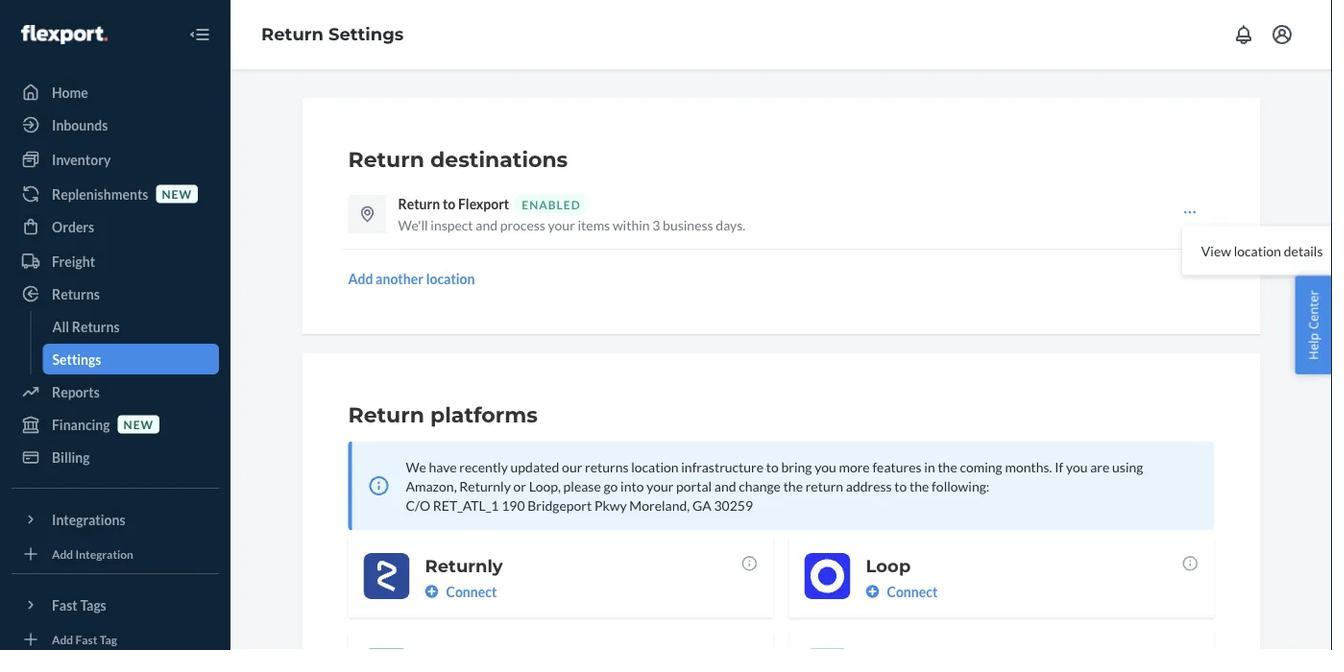 Task type: describe. For each thing, give the bounding box(es) containing it.
add another location button
[[348, 269, 475, 288]]

return settings link
[[261, 24, 404, 45]]

1 vertical spatial returnly
[[425, 555, 503, 576]]

freight link
[[12, 246, 219, 277]]

integrations button
[[12, 504, 219, 535]]

orders
[[52, 219, 94, 235]]

freight
[[52, 253, 95, 269]]

c/o
[[406, 497, 430, 513]]

bring
[[781, 459, 812, 475]]

help center
[[1305, 290, 1322, 360]]

all
[[52, 318, 69, 335]]

190
[[501, 497, 525, 513]]

inventory link
[[12, 144, 219, 175]]

add fast tag
[[52, 632, 117, 646]]

we have recently updated our returns location infrastructure to bring you more features in the coming months. if you are using amazon, returnly or loop, please go into your portal and change the return address to the following: c/o ret_atl_1 190 bridgeport pkwy moreland, ga 30259
[[406, 459, 1143, 513]]

center
[[1305, 290, 1322, 330]]

add for add another location
[[348, 270, 373, 287]]

connect for returnly
[[446, 583, 497, 600]]

2 horizontal spatial location
[[1234, 242, 1281, 259]]

flexport
[[458, 195, 509, 212]]

2 horizontal spatial the
[[938, 459, 957, 475]]

help center button
[[1295, 276, 1332, 374]]

tag
[[100, 632, 117, 646]]

inventory
[[52, 151, 111, 168]]

enabled
[[522, 197, 581, 211]]

reports
[[52, 384, 100, 400]]

or
[[513, 478, 526, 494]]

settings link
[[43, 344, 219, 375]]

return settings
[[261, 24, 404, 45]]

following:
[[932, 478, 990, 494]]

financing
[[52, 416, 110, 433]]

close navigation image
[[188, 23, 211, 46]]

tags
[[80, 597, 106, 613]]

0 horizontal spatial the
[[783, 478, 803, 494]]

location inside button
[[426, 270, 475, 287]]

home link
[[12, 77, 219, 108]]

1 vertical spatial fast
[[75, 632, 97, 646]]

returns
[[585, 459, 629, 475]]

2 you from the left
[[1066, 459, 1088, 475]]

replenishments
[[52, 186, 148, 202]]

return to flexport
[[398, 195, 509, 212]]

returns link
[[12, 279, 219, 309]]

process
[[500, 217, 545, 233]]

loop,
[[529, 478, 561, 494]]

plus circle image
[[866, 585, 879, 598]]

2 horizontal spatial to
[[895, 478, 907, 494]]

days.
[[716, 217, 746, 233]]

0 vertical spatial and
[[476, 217, 498, 233]]

add integration link
[[12, 543, 219, 566]]

help
[[1305, 333, 1322, 360]]

details
[[1284, 242, 1323, 259]]

inspect
[[431, 217, 473, 233]]

fast tags
[[52, 597, 106, 613]]

plus circle image
[[425, 585, 438, 598]]

open account menu image
[[1271, 23, 1294, 46]]

return for return destinations
[[348, 146, 424, 172]]

ga
[[692, 497, 711, 513]]

3
[[652, 217, 660, 233]]

integrations
[[52, 511, 125, 528]]

go
[[604, 478, 618, 494]]

new for financing
[[123, 417, 154, 431]]

and inside we have recently updated our returns location infrastructure to bring you more features in the coming months. if you are using amazon, returnly or loop, please go into your portal and change the return address to the following: c/o ret_atl_1 190 bridgeport pkwy moreland, ga 30259
[[714, 478, 736, 494]]

if
[[1055, 459, 1064, 475]]

return platforms
[[348, 402, 538, 428]]

our
[[562, 459, 582, 475]]

destinations
[[430, 146, 568, 172]]

coming
[[960, 459, 1002, 475]]

add for add integration
[[52, 547, 73, 561]]

pkwy
[[594, 497, 627, 513]]

settings inside settings link
[[52, 351, 101, 367]]

add for add fast tag
[[52, 632, 73, 646]]

return for return settings
[[261, 24, 324, 45]]

have
[[429, 459, 457, 475]]

add fast tag link
[[12, 628, 219, 650]]



Task type: vqa. For each thing, say whether or not it's contained in the screenshot.
SEARCH search field
no



Task type: locate. For each thing, give the bounding box(es) containing it.
2 vertical spatial to
[[895, 478, 907, 494]]

add left the integration
[[52, 547, 73, 561]]

bridgeport
[[527, 497, 592, 513]]

your
[[548, 217, 575, 233], [647, 478, 674, 494]]

1 vertical spatial location
[[426, 270, 475, 287]]

location up into
[[631, 459, 679, 475]]

in
[[924, 459, 935, 475]]

0 horizontal spatial new
[[123, 417, 154, 431]]

your down "enabled" on the top
[[548, 217, 575, 233]]

1 connect from the left
[[446, 583, 497, 600]]

0 vertical spatial add
[[348, 270, 373, 287]]

more
[[839, 459, 870, 475]]

0 vertical spatial your
[[548, 217, 575, 233]]

connect right plus circle icon
[[446, 583, 497, 600]]

1 horizontal spatial your
[[647, 478, 674, 494]]

and down flexport
[[476, 217, 498, 233]]

0 horizontal spatial settings
[[52, 351, 101, 367]]

1 vertical spatial and
[[714, 478, 736, 494]]

fast
[[52, 597, 78, 613], [75, 632, 97, 646]]

all returns
[[52, 318, 120, 335]]

address
[[846, 478, 892, 494]]

the down bring
[[783, 478, 803, 494]]

view location details button
[[1182, 204, 1332, 275], [1186, 230, 1332, 271]]

connect button for loop
[[866, 582, 938, 601]]

features
[[872, 459, 922, 475]]

flexport logo image
[[21, 25, 107, 44]]

add
[[348, 270, 373, 287], [52, 547, 73, 561], [52, 632, 73, 646]]

view
[[1201, 242, 1231, 259]]

connect button for returnly
[[425, 582, 497, 601]]

recently
[[459, 459, 508, 475]]

0 vertical spatial settings
[[328, 24, 404, 45]]

settings
[[328, 24, 404, 45], [52, 351, 101, 367]]

moreland,
[[629, 497, 690, 513]]

0 horizontal spatial connect
[[446, 583, 497, 600]]

the down the 'in'
[[910, 478, 929, 494]]

open notifications image
[[1232, 23, 1255, 46]]

0 vertical spatial returns
[[52, 286, 100, 302]]

new
[[162, 187, 192, 201], [123, 417, 154, 431]]

1 vertical spatial returns
[[72, 318, 120, 335]]

all returns link
[[43, 311, 219, 342]]

1 vertical spatial your
[[647, 478, 674, 494]]

0 horizontal spatial location
[[426, 270, 475, 287]]

we
[[406, 459, 426, 475]]

and down infrastructure
[[714, 478, 736, 494]]

0 vertical spatial location
[[1234, 242, 1281, 259]]

2 vertical spatial location
[[631, 459, 679, 475]]

1 horizontal spatial new
[[162, 187, 192, 201]]

0 vertical spatial to
[[443, 195, 456, 212]]

you up return
[[815, 459, 836, 475]]

within
[[613, 217, 650, 233]]

30259
[[714, 497, 753, 513]]

return destinations
[[348, 146, 568, 172]]

integration
[[75, 547, 133, 561]]

location inside we have recently updated our returns location infrastructure to bring you more features in the coming months. if you are using amazon, returnly or loop, please go into your portal and change the return address to the following: c/o ret_atl_1 190 bridgeport pkwy moreland, ga 30259
[[631, 459, 679, 475]]

returns down freight
[[52, 286, 100, 302]]

please
[[563, 478, 601, 494]]

1 horizontal spatial you
[[1066, 459, 1088, 475]]

1 horizontal spatial location
[[631, 459, 679, 475]]

1 horizontal spatial the
[[910, 478, 929, 494]]

return for return platforms
[[348, 402, 424, 428]]

new down reports link
[[123, 417, 154, 431]]

1 horizontal spatial connect
[[887, 583, 938, 600]]

items
[[578, 217, 610, 233]]

add inside button
[[348, 270, 373, 287]]

location right the view
[[1234, 242, 1281, 259]]

connect button down loop
[[866, 582, 938, 601]]

1 horizontal spatial connect button
[[866, 582, 938, 601]]

portal
[[676, 478, 712, 494]]

new up orders link
[[162, 187, 192, 201]]

into
[[621, 478, 644, 494]]

1 vertical spatial to
[[766, 459, 779, 475]]

using
[[1112, 459, 1143, 475]]

we'll inspect and process your items within 3 business days.
[[398, 217, 746, 233]]

returns right all
[[72, 318, 120, 335]]

0 vertical spatial new
[[162, 187, 192, 201]]

add another location
[[348, 270, 475, 287]]

returns
[[52, 286, 100, 302], [72, 318, 120, 335]]

another
[[376, 270, 423, 287]]

your inside we have recently updated our returns location infrastructure to bring you more features in the coming months. if you are using amazon, returnly or loop, please go into your portal and change the return address to the following: c/o ret_atl_1 190 bridgeport pkwy moreland, ga 30259
[[647, 478, 674, 494]]

you right if in the right bottom of the page
[[1066, 459, 1088, 475]]

0 vertical spatial fast
[[52, 597, 78, 613]]

1 you from the left
[[815, 459, 836, 475]]

location
[[1234, 242, 1281, 259], [426, 270, 475, 287], [631, 459, 679, 475]]

orders link
[[12, 211, 219, 242]]

0 horizontal spatial and
[[476, 217, 498, 233]]

returnly up plus circle icon
[[425, 555, 503, 576]]

1 horizontal spatial and
[[714, 478, 736, 494]]

add left another
[[348, 270, 373, 287]]

inbounds link
[[12, 109, 219, 140]]

updated
[[511, 459, 559, 475]]

to up change
[[766, 459, 779, 475]]

home
[[52, 84, 88, 100]]

months.
[[1005, 459, 1052, 475]]

we'll
[[398, 217, 428, 233]]

1 horizontal spatial settings
[[328, 24, 404, 45]]

your up moreland, at the bottom
[[647, 478, 674, 494]]

business
[[663, 217, 713, 233]]

return
[[806, 478, 843, 494]]

you
[[815, 459, 836, 475], [1066, 459, 1088, 475]]

loop
[[866, 555, 911, 576]]

the right the 'in'
[[938, 459, 957, 475]]

fast tags button
[[12, 590, 219, 620]]

0 horizontal spatial to
[[443, 195, 456, 212]]

fast left tag on the left
[[75, 632, 97, 646]]

0 vertical spatial returnly
[[459, 478, 511, 494]]

add integration
[[52, 547, 133, 561]]

are
[[1090, 459, 1110, 475]]

1 connect button from the left
[[425, 582, 497, 601]]

1 vertical spatial new
[[123, 417, 154, 431]]

2 vertical spatial add
[[52, 632, 73, 646]]

to down features
[[895, 478, 907, 494]]

2 connect button from the left
[[866, 582, 938, 601]]

0 horizontal spatial you
[[815, 459, 836, 475]]

inbounds
[[52, 117, 108, 133]]

connect
[[446, 583, 497, 600], [887, 583, 938, 600]]

add down fast tags
[[52, 632, 73, 646]]

infrastructure
[[681, 459, 764, 475]]

connect for loop
[[887, 583, 938, 600]]

platforms
[[430, 402, 538, 428]]

return
[[261, 24, 324, 45], [348, 146, 424, 172], [398, 195, 440, 212], [348, 402, 424, 428]]

1 vertical spatial settings
[[52, 351, 101, 367]]

change
[[739, 478, 781, 494]]

location right another
[[426, 270, 475, 287]]

billing
[[52, 449, 90, 465]]

1 horizontal spatial to
[[766, 459, 779, 475]]

to up "inspect"
[[443, 195, 456, 212]]

fast inside 'dropdown button'
[[52, 597, 78, 613]]

0 horizontal spatial connect button
[[425, 582, 497, 601]]

return for return to flexport
[[398, 195, 440, 212]]

amazon,
[[406, 478, 457, 494]]

1 vertical spatial add
[[52, 547, 73, 561]]

billing link
[[12, 442, 219, 473]]

connect button down ret_atl_1
[[425, 582, 497, 601]]

view location details
[[1201, 242, 1323, 259]]

2 connect from the left
[[887, 583, 938, 600]]

returnly down recently
[[459, 478, 511, 494]]

returnly inside we have recently updated our returns location infrastructure to bring you more features in the coming months. if you are using amazon, returnly or loop, please go into your portal and change the return address to the following: c/o ret_atl_1 190 bridgeport pkwy moreland, ga 30259
[[459, 478, 511, 494]]

0 horizontal spatial your
[[548, 217, 575, 233]]

to
[[443, 195, 456, 212], [766, 459, 779, 475], [895, 478, 907, 494]]

connect down loop
[[887, 583, 938, 600]]

reports link
[[12, 377, 219, 407]]

ret_atl_1
[[433, 497, 499, 513]]

the
[[938, 459, 957, 475], [783, 478, 803, 494], [910, 478, 929, 494]]

fast left the tags
[[52, 597, 78, 613]]

new for replenishments
[[162, 187, 192, 201]]



